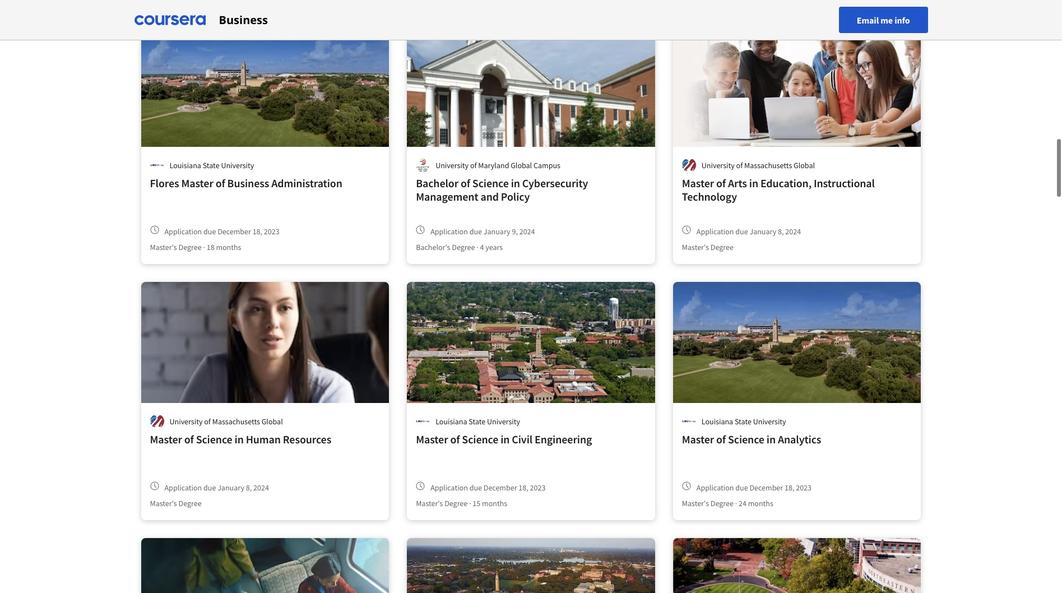 Task type: vqa. For each thing, say whether or not it's contained in the screenshot.


Task type: describe. For each thing, give the bounding box(es) containing it.
master for master of arts in education, instructional technology
[[682, 176, 715, 190]]

degree for bachelor of science in cybersecurity management and policy
[[452, 242, 475, 252]]

in for human
[[235, 432, 244, 446]]

degree for master of arts in education, instructional technology
[[711, 242, 734, 252]]

master's for master of science in human resources
[[150, 499, 177, 509]]

18
[[207, 242, 215, 252]]

in for cybersecurity
[[511, 176, 520, 190]]

bachelor's degree · 4 years
[[416, 242, 503, 252]]

2023 for civil
[[530, 483, 546, 493]]

analytics
[[778, 432, 822, 446]]

louisiana state university for administration
[[170, 160, 254, 170]]

massachusetts for human
[[212, 416, 260, 426]]

· for administration
[[203, 242, 205, 252]]

flores
[[150, 176, 179, 190]]

due for cybersecurity
[[470, 226, 482, 236]]

global for education,
[[794, 160, 815, 170]]

of for analytics
[[717, 432, 726, 446]]

bachelor of science in cybersecurity management and policy
[[416, 176, 588, 204]]

in for analytics
[[767, 432, 776, 446]]

master for master of science in analytics
[[682, 432, 715, 446]]

master of science in human resources
[[150, 432, 332, 446]]

of for campus
[[470, 160, 477, 170]]

of for civil
[[451, 432, 460, 446]]

8, for human
[[246, 483, 252, 493]]

application due january 8, 2024 for arts
[[697, 226, 801, 236]]

years
[[486, 242, 503, 252]]

24
[[739, 499, 747, 509]]

engineering
[[535, 432, 592, 446]]

administration
[[272, 176, 343, 190]]

degree for master of science in analytics
[[711, 499, 734, 509]]

state for analytics
[[735, 416, 752, 426]]

campus
[[534, 160, 561, 170]]

master's degree · 24 months
[[682, 499, 774, 509]]

of for education,
[[717, 176, 726, 190]]

master for master of science in civil engineering
[[416, 432, 448, 446]]

january for and
[[484, 226, 511, 236]]

application due january 9, 2024
[[431, 226, 535, 236]]

civil
[[512, 432, 533, 446]]

instructional
[[814, 176, 875, 190]]

2023 for analytics
[[796, 483, 812, 493]]

2024 for technology
[[786, 226, 801, 236]]

0 vertical spatial business
[[219, 12, 268, 27]]

university of massachusetts global for arts
[[702, 160, 815, 170]]

2024 for and
[[520, 226, 535, 236]]

due for human
[[204, 483, 216, 493]]

of for human
[[184, 432, 194, 446]]

18, for analytics
[[785, 483, 795, 493]]

9,
[[512, 226, 518, 236]]

state for civil
[[469, 416, 486, 426]]

1 vertical spatial business
[[227, 176, 269, 190]]

master's for master of science in analytics
[[682, 499, 709, 509]]

technology
[[682, 190, 737, 204]]

university of maryland global campus logo image
[[416, 158, 430, 172]]

months for analytics
[[748, 499, 774, 509]]

of for cybersecurity
[[461, 176, 470, 190]]

master of science in civil engineering
[[416, 432, 592, 446]]

18, for administration
[[253, 226, 262, 236]]

december for analytics
[[750, 483, 784, 493]]

8, for education,
[[778, 226, 784, 236]]

email me info button
[[839, 7, 928, 33]]

0 horizontal spatial january
[[218, 483, 244, 493]]

in for education,
[[750, 176, 759, 190]]



Task type: locate. For each thing, give the bounding box(es) containing it.
1 horizontal spatial months
[[482, 499, 508, 509]]

december
[[218, 226, 251, 236], [484, 483, 517, 493], [750, 483, 784, 493]]

global up human
[[262, 416, 283, 426]]

arts
[[728, 176, 747, 190]]

bachelor's
[[416, 242, 451, 252]]

1 horizontal spatial 2023
[[530, 483, 546, 493]]

louisiana up master of science in civil engineering
[[436, 416, 467, 426]]

2 horizontal spatial global
[[794, 160, 815, 170]]

1 vertical spatial 8,
[[246, 483, 252, 493]]

business
[[219, 12, 268, 27], [227, 176, 269, 190]]

louisiana up master of science in analytics
[[702, 416, 734, 426]]

global left campus
[[511, 160, 532, 170]]

louisiana for master of science in civil engineering
[[436, 416, 467, 426]]

massachusetts up master of science in human resources
[[212, 416, 260, 426]]

master's
[[150, 242, 177, 252], [682, 242, 709, 252], [150, 499, 177, 509], [416, 499, 443, 509], [682, 499, 709, 509]]

1 horizontal spatial louisiana state university
[[436, 416, 520, 426]]

application for master of science in human resources
[[165, 483, 202, 493]]

0 horizontal spatial louisiana
[[170, 160, 201, 170]]

0 horizontal spatial 2024
[[253, 483, 269, 493]]

2 horizontal spatial months
[[748, 499, 774, 509]]

state
[[203, 160, 220, 170], [469, 416, 486, 426], [735, 416, 752, 426]]

management
[[416, 190, 479, 204]]

master's degree for master of arts in education, instructional technology
[[682, 242, 734, 252]]

december for civil
[[484, 483, 517, 493]]

0 vertical spatial university of massachusetts global
[[702, 160, 815, 170]]

info
[[895, 14, 910, 26]]

months right 24
[[748, 499, 774, 509]]

application due january 8, 2024 down arts
[[697, 226, 801, 236]]

december up master's degree · 24 months
[[750, 483, 784, 493]]

2 horizontal spatial 18,
[[785, 483, 795, 493]]

application for master of arts in education, instructional technology
[[697, 226, 734, 236]]

2023
[[264, 226, 280, 236], [530, 483, 546, 493], [796, 483, 812, 493]]

· left 15
[[469, 499, 471, 509]]

degree for flores master of business administration
[[179, 242, 202, 252]]

massachusetts for education,
[[745, 160, 793, 170]]

0 horizontal spatial months
[[216, 242, 241, 252]]

0 horizontal spatial december
[[218, 226, 251, 236]]

louisiana state university logo image
[[150, 158, 164, 172], [416, 414, 430, 428], [682, 414, 696, 428]]

application due december 18, 2023 for analytics
[[697, 483, 812, 493]]

0 horizontal spatial massachusetts
[[212, 416, 260, 426]]

1 horizontal spatial louisiana
[[436, 416, 467, 426]]

science for civil
[[462, 432, 499, 446]]

email
[[857, 14, 879, 26]]

2 horizontal spatial 2023
[[796, 483, 812, 493]]

master's degree for master of science in human resources
[[150, 499, 202, 509]]

0 horizontal spatial master's degree
[[150, 499, 202, 509]]

2023 down flores master of business administration
[[264, 226, 280, 236]]

months
[[216, 242, 241, 252], [482, 499, 508, 509], [748, 499, 774, 509]]

0 horizontal spatial louisiana state university
[[170, 160, 254, 170]]

application
[[165, 226, 202, 236], [431, 226, 468, 236], [697, 226, 734, 236], [165, 483, 202, 493], [431, 483, 468, 493], [697, 483, 734, 493]]

science for cybersecurity
[[473, 176, 509, 190]]

application due january 8, 2024 for science
[[165, 483, 269, 493]]

in inside master of arts in education, instructional technology
[[750, 176, 759, 190]]

science left the analytics
[[728, 432, 765, 446]]

in for civil
[[501, 432, 510, 446]]

1 horizontal spatial university of massachusetts global logo image
[[682, 158, 696, 172]]

science down the maryland
[[473, 176, 509, 190]]

application due december 18, 2023 up 24
[[697, 483, 812, 493]]

state up master of science in civil engineering
[[469, 416, 486, 426]]

0 horizontal spatial state
[[203, 160, 220, 170]]

0 horizontal spatial university of massachusetts global
[[170, 416, 283, 426]]

master's degree · 15 months
[[416, 499, 508, 509]]

1 horizontal spatial application due january 8, 2024
[[697, 226, 801, 236]]

global for cybersecurity
[[511, 160, 532, 170]]

global up education,
[[794, 160, 815, 170]]

university of maryland global campus
[[436, 160, 561, 170]]

master
[[181, 176, 214, 190], [682, 176, 715, 190], [150, 432, 182, 446], [416, 432, 448, 446], [682, 432, 715, 446]]

1 vertical spatial master's degree
[[150, 499, 202, 509]]

2 horizontal spatial application due december 18, 2023
[[697, 483, 812, 493]]

months right 15
[[482, 499, 508, 509]]

2024 right 9,
[[520, 226, 535, 236]]

0 horizontal spatial application due december 18, 2023
[[165, 226, 280, 236]]

louisiana state university up master of science in civil engineering
[[436, 416, 520, 426]]

state up flores master of business administration
[[203, 160, 220, 170]]

massachusetts up education,
[[745, 160, 793, 170]]

flores master of business administration
[[150, 176, 343, 190]]

2 horizontal spatial louisiana
[[702, 416, 734, 426]]

bachelor
[[416, 176, 459, 190]]

2 horizontal spatial december
[[750, 483, 784, 493]]

january down master of arts in education, instructional technology
[[750, 226, 777, 236]]

of inside bachelor of science in cybersecurity management and policy
[[461, 176, 470, 190]]

master inside master of arts in education, instructional technology
[[682, 176, 715, 190]]

months right "18"
[[216, 242, 241, 252]]

education,
[[761, 176, 812, 190]]

university of massachusetts global
[[702, 160, 815, 170], [170, 416, 283, 426]]

december up master's degree · 18 months
[[218, 226, 251, 236]]

university of massachusetts global logo image for master of science in human resources
[[150, 414, 164, 428]]

application due december 18, 2023
[[165, 226, 280, 236], [431, 483, 546, 493], [697, 483, 812, 493]]

louisiana for flores master of business administration
[[170, 160, 201, 170]]

master's for master of science in civil engineering
[[416, 499, 443, 509]]

application due december 18, 2023 up "18"
[[165, 226, 280, 236]]

18, down civil at the bottom of the page
[[519, 483, 529, 493]]

0 horizontal spatial 18,
[[253, 226, 262, 236]]

application for master of science in analytics
[[697, 483, 734, 493]]

application due december 18, 2023 for administration
[[165, 226, 280, 236]]

months for administration
[[216, 242, 241, 252]]

· for civil
[[469, 499, 471, 509]]

due for administration
[[204, 226, 216, 236]]

louisiana for master of science in analytics
[[702, 416, 734, 426]]

louisiana state university
[[170, 160, 254, 170], [436, 416, 520, 426], [702, 416, 787, 426]]

0 vertical spatial 8,
[[778, 226, 784, 236]]

due for analytics
[[736, 483, 748, 493]]

degree for master of science in civil engineering
[[445, 499, 468, 509]]

louisiana
[[170, 160, 201, 170], [436, 416, 467, 426], [702, 416, 734, 426]]

me
[[881, 14, 893, 26]]

master for master of science in human resources
[[150, 432, 182, 446]]

of
[[470, 160, 477, 170], [737, 160, 743, 170], [216, 176, 225, 190], [461, 176, 470, 190], [717, 176, 726, 190], [204, 416, 211, 426], [184, 432, 194, 446], [451, 432, 460, 446], [717, 432, 726, 446]]

in left the analytics
[[767, 432, 776, 446]]

january up years
[[484, 226, 511, 236]]

application due january 8, 2024 down master of science in human resources
[[165, 483, 269, 493]]

master of arts in education, instructional technology
[[682, 176, 875, 204]]

in right arts
[[750, 176, 759, 190]]

1 vertical spatial university of massachusetts global logo image
[[150, 414, 164, 428]]

master's for master of arts in education, instructional technology
[[682, 242, 709, 252]]

application for bachelor of science in cybersecurity management and policy
[[431, 226, 468, 236]]

due for education,
[[736, 226, 748, 236]]

science left human
[[196, 432, 233, 446]]

1 vertical spatial massachusetts
[[212, 416, 260, 426]]

louisiana state university logo image for master of science in civil engineering
[[416, 414, 430, 428]]

university of massachusetts global up arts
[[702, 160, 815, 170]]

state up master of science in analytics
[[735, 416, 752, 426]]

8, down master of arts in education, instructional technology
[[778, 226, 784, 236]]

· for cybersecurity
[[477, 242, 479, 252]]

science inside bachelor of science in cybersecurity management and policy
[[473, 176, 509, 190]]

in inside bachelor of science in cybersecurity management and policy
[[511, 176, 520, 190]]

1 horizontal spatial december
[[484, 483, 517, 493]]

· left "18"
[[203, 242, 205, 252]]

master's for flores master of business administration
[[150, 242, 177, 252]]

0 vertical spatial university of massachusetts global logo image
[[682, 158, 696, 172]]

1 horizontal spatial 18,
[[519, 483, 529, 493]]

1 horizontal spatial master's degree
[[682, 242, 734, 252]]

2 horizontal spatial state
[[735, 416, 752, 426]]

application due december 18, 2023 up 15
[[431, 483, 546, 493]]

· left 4
[[477, 242, 479, 252]]

· left 24
[[736, 499, 738, 509]]

1 horizontal spatial state
[[469, 416, 486, 426]]

master's degree · 18 months
[[150, 242, 241, 252]]

4
[[480, 242, 484, 252]]

15
[[473, 499, 481, 509]]

2024 down human
[[253, 483, 269, 493]]

in down university of maryland global campus
[[511, 176, 520, 190]]

due
[[204, 226, 216, 236], [470, 226, 482, 236], [736, 226, 748, 236], [204, 483, 216, 493], [470, 483, 482, 493], [736, 483, 748, 493]]

1 horizontal spatial 8,
[[778, 226, 784, 236]]

in
[[511, 176, 520, 190], [750, 176, 759, 190], [235, 432, 244, 446], [501, 432, 510, 446], [767, 432, 776, 446]]

0 vertical spatial massachusetts
[[745, 160, 793, 170]]

in left human
[[235, 432, 244, 446]]

and
[[481, 190, 499, 204]]

human
[[246, 432, 281, 446]]

1 vertical spatial university of massachusetts global
[[170, 416, 283, 426]]

science
[[473, 176, 509, 190], [196, 432, 233, 446], [462, 432, 499, 446], [728, 432, 765, 446]]

university of massachusetts global up master of science in human resources
[[170, 416, 283, 426]]

2023 down civil at the bottom of the page
[[530, 483, 546, 493]]

1 horizontal spatial global
[[511, 160, 532, 170]]

0 vertical spatial application due january 8, 2024
[[697, 226, 801, 236]]

science for human
[[196, 432, 233, 446]]

18, down flores master of business administration
[[253, 226, 262, 236]]

1 vertical spatial application due january 8, 2024
[[165, 483, 269, 493]]

0 horizontal spatial university of massachusetts global logo image
[[150, 414, 164, 428]]

university of massachusetts global logo image
[[682, 158, 696, 172], [150, 414, 164, 428]]

2 horizontal spatial january
[[750, 226, 777, 236]]

2 horizontal spatial 2024
[[786, 226, 801, 236]]

months for civil
[[482, 499, 508, 509]]

louisiana state university logo image for flores master of business administration
[[150, 158, 164, 172]]

application due december 18, 2023 for civil
[[431, 483, 546, 493]]

8,
[[778, 226, 784, 236], [246, 483, 252, 493]]

1 horizontal spatial january
[[484, 226, 511, 236]]

1 horizontal spatial louisiana state university logo image
[[416, 414, 430, 428]]

master of science in analytics
[[682, 432, 822, 446]]

december up master's degree · 15 months
[[484, 483, 517, 493]]

science for analytics
[[728, 432, 765, 446]]

· for analytics
[[736, 499, 738, 509]]

global
[[511, 160, 532, 170], [794, 160, 815, 170], [262, 416, 283, 426]]

2023 down the analytics
[[796, 483, 812, 493]]

0 horizontal spatial 2023
[[264, 226, 280, 236]]

louisiana state university for analytics
[[702, 416, 787, 426]]

0 horizontal spatial louisiana state university logo image
[[150, 158, 164, 172]]

university of massachusetts global logo image for master of arts in education, instructional technology
[[682, 158, 696, 172]]

0 horizontal spatial global
[[262, 416, 283, 426]]

·
[[203, 242, 205, 252], [477, 242, 479, 252], [469, 499, 471, 509], [736, 499, 738, 509]]

application due january 8, 2024
[[697, 226, 801, 236], [165, 483, 269, 493]]

policy
[[501, 190, 530, 204]]

louisiana state university up master of science in analytics
[[702, 416, 787, 426]]

18, down the analytics
[[785, 483, 795, 493]]

18,
[[253, 226, 262, 236], [519, 483, 529, 493], [785, 483, 795, 493]]

0 vertical spatial master's degree
[[682, 242, 734, 252]]

louisiana up flores at the top
[[170, 160, 201, 170]]

louisiana state university for civil
[[436, 416, 520, 426]]

maryland
[[479, 160, 509, 170]]

0 horizontal spatial 8,
[[246, 483, 252, 493]]

of inside master of arts in education, instructional technology
[[717, 176, 726, 190]]

state for administration
[[203, 160, 220, 170]]

global for human
[[262, 416, 283, 426]]

louisiana state university up flores master of business administration
[[170, 160, 254, 170]]

january down master of science in human resources
[[218, 483, 244, 493]]

cybersecurity
[[523, 176, 588, 190]]

2024 down master of arts in education, instructional technology
[[786, 226, 801, 236]]

email me info
[[857, 14, 910, 26]]

resources
[[283, 432, 332, 446]]

university
[[221, 160, 254, 170], [436, 160, 469, 170], [702, 160, 735, 170], [170, 416, 203, 426], [487, 416, 520, 426], [754, 416, 787, 426]]

1 horizontal spatial massachusetts
[[745, 160, 793, 170]]

massachusetts
[[745, 160, 793, 170], [212, 416, 260, 426]]

due for civil
[[470, 483, 482, 493]]

coursera image
[[134, 11, 206, 29]]

master's degree
[[682, 242, 734, 252], [150, 499, 202, 509]]

1 horizontal spatial 2024
[[520, 226, 535, 236]]

2 horizontal spatial louisiana state university
[[702, 416, 787, 426]]

8, down master of science in human resources
[[246, 483, 252, 493]]

1 horizontal spatial university of massachusetts global
[[702, 160, 815, 170]]

application for master of science in civil engineering
[[431, 483, 468, 493]]

degree for master of science in human resources
[[179, 499, 202, 509]]

january for technology
[[750, 226, 777, 236]]

1 horizontal spatial application due december 18, 2023
[[431, 483, 546, 493]]

application for flores master of business administration
[[165, 226, 202, 236]]

university of massachusetts global for science
[[170, 416, 283, 426]]

18, for civil
[[519, 483, 529, 493]]

2023 for administration
[[264, 226, 280, 236]]

2024
[[520, 226, 535, 236], [786, 226, 801, 236], [253, 483, 269, 493]]

degree
[[179, 242, 202, 252], [452, 242, 475, 252], [711, 242, 734, 252], [179, 499, 202, 509], [445, 499, 468, 509], [711, 499, 734, 509]]

0 horizontal spatial application due january 8, 2024
[[165, 483, 269, 493]]

science left civil at the bottom of the page
[[462, 432, 499, 446]]

december for administration
[[218, 226, 251, 236]]

2 horizontal spatial louisiana state university logo image
[[682, 414, 696, 428]]

in left civil at the bottom of the page
[[501, 432, 510, 446]]

louisiana state university logo image for master of science in analytics
[[682, 414, 696, 428]]

january
[[484, 226, 511, 236], [750, 226, 777, 236], [218, 483, 244, 493]]



